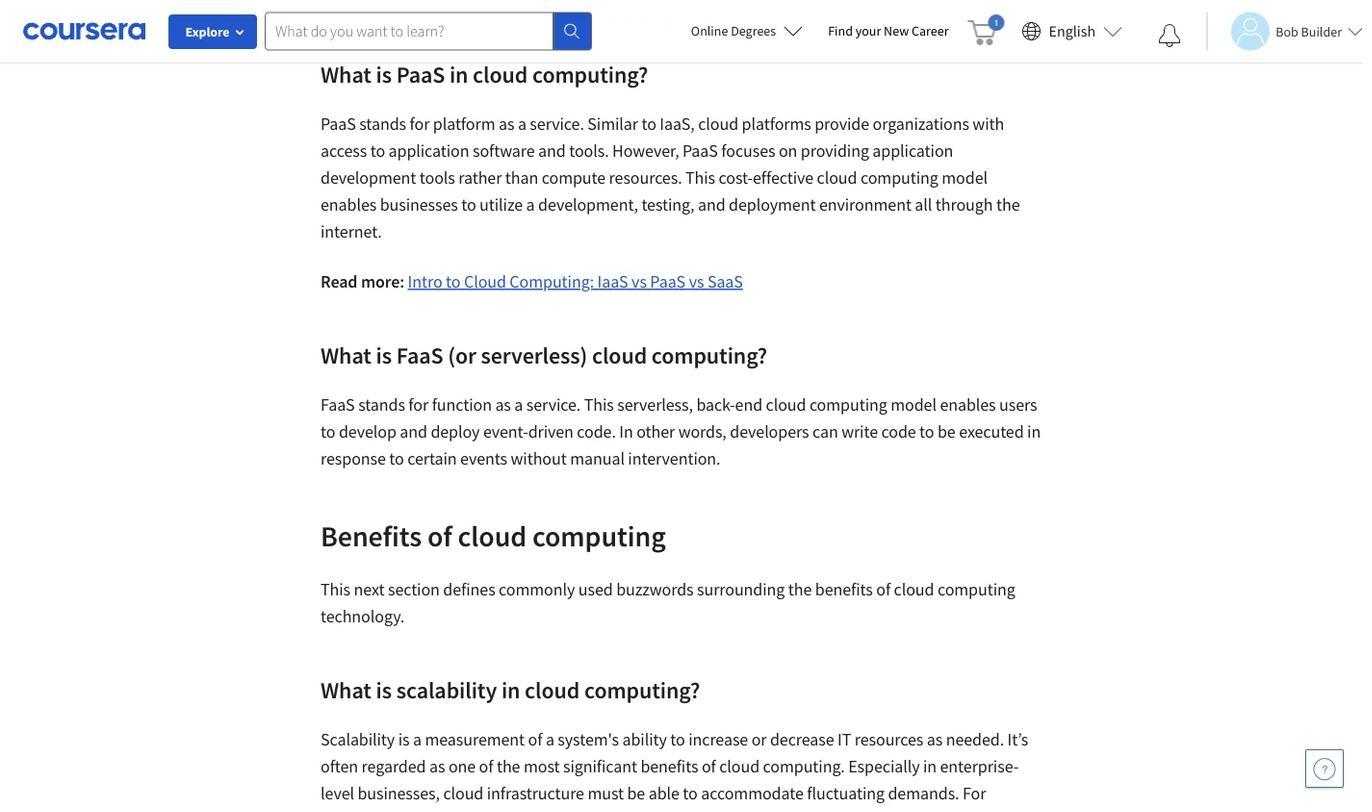 Task type: describe. For each thing, give the bounding box(es) containing it.
bob builder
[[1276, 23, 1342, 40]]

used
[[578, 579, 613, 601]]

1 vs from the left
[[632, 271, 647, 293]]

especially
[[848, 756, 920, 778]]

utilize
[[479, 194, 523, 216]]

can
[[812, 421, 838, 443]]

what for what is faas (or serverless) cloud computing?
[[321, 341, 371, 370]]

computing.
[[763, 756, 845, 778]]

of inside this next section defines commonly used buzzwords surrounding the benefits of cloud computing technology.
[[876, 579, 891, 601]]

enables inside paas stands for platform as a service. similar to iaas, cloud platforms provide organizations with access to application software and tools. however, paas focuses on providing application development tools rather than compute resources. this cost-effective cloud computing model enables businesses to utilize a development, testing, and deployment environment all through the internet.
[[321, 194, 377, 216]]

computing inside paas stands for platform as a service. similar to iaas, cloud platforms provide organizations with access to application software and tools. however, paas focuses on providing application development tools rather than compute resources. this cost-effective cloud computing model enables businesses to utilize a development, testing, and deployment environment all through the internet.
[[861, 167, 938, 189]]

able
[[649, 783, 679, 805]]

regarded
[[362, 756, 426, 778]]

decrease
[[770, 729, 834, 751]]

system's
[[558, 729, 619, 751]]

find
[[828, 22, 853, 39]]

tools
[[419, 167, 455, 189]]

similar
[[587, 113, 638, 135]]

bob
[[1276, 23, 1298, 40]]

as inside paas stands for platform as a service. similar to iaas, cloud platforms provide organizations with access to application software and tools. however, paas focuses on providing application development tools rather than compute resources. this cost-effective cloud computing model enables businesses to utilize a development, testing, and deployment environment all through the internet.
[[499, 113, 514, 135]]

this inside faas stands for function as a service. this serverless, back-end cloud computing model enables users to develop and deploy event-driven code. in other words, developers can write code to be executed in response to certain events without manual intervention.
[[584, 394, 614, 416]]

iaas
[[597, 271, 628, 293]]

model inside paas stands for platform as a service. similar to iaas, cloud platforms provide organizations with access to application software and tools. however, paas focuses on providing application development tools rather than compute resources. this cost-effective cloud computing model enables businesses to utilize a development, testing, and deployment environment all through the internet.
[[942, 167, 988, 189]]

stands for application
[[359, 113, 406, 135]]

in inside 'scalability is a measurement of a system's ability to increase or decrease it resources as needed. it's often regarded as one of the most significant benefits of cloud computing. especially in enterprise- level businesses, cloud infrastructure must be able to accommodate fluctuating demands. f'
[[923, 756, 937, 778]]

what is faas (or serverless) cloud computing?
[[321, 341, 767, 370]]

increase
[[688, 729, 748, 751]]

intro to cloud computing: iaas vs paas vs saas link
[[408, 271, 743, 293]]

event-
[[483, 421, 528, 443]]

2 vs from the left
[[689, 271, 704, 293]]

in
[[619, 421, 633, 443]]

this inside paas stands for platform as a service. similar to iaas, cloud platforms provide organizations with access to application software and tools. however, paas focuses on providing application development tools rather than compute resources. this cost-effective cloud computing model enables businesses to utilize a development, testing, and deployment environment all through the internet.
[[685, 167, 715, 189]]

measurement
[[425, 729, 525, 751]]

is for scalability
[[376, 676, 392, 705]]

code.
[[577, 421, 616, 443]]

what is paas in cloud computing?
[[321, 60, 648, 89]]

coursera image
[[23, 16, 145, 46]]

resources
[[855, 729, 923, 751]]

deployment
[[729, 194, 816, 216]]

explore button
[[168, 14, 257, 49]]

online degrees button
[[676, 10, 818, 52]]

scalability
[[321, 729, 395, 751]]

for for function
[[409, 394, 429, 416]]

read
[[321, 271, 358, 293]]

a for measurement
[[546, 729, 554, 751]]

the inside 'scalability is a measurement of a system's ability to increase or decrease it resources as needed. it's often regarded as one of the most significant benefits of cloud computing. especially in enterprise- level businesses, cloud infrastructure must be able to accommodate fluctuating demands. f'
[[497, 756, 520, 778]]

your
[[856, 22, 881, 39]]

than
[[505, 167, 538, 189]]

one
[[448, 756, 476, 778]]

serverless,
[[617, 394, 693, 416]]

enterprise-
[[940, 756, 1019, 778]]

computing:
[[510, 271, 594, 293]]

develop
[[339, 421, 396, 443]]

effective
[[753, 167, 814, 189]]

benefits of cloud computing
[[321, 518, 666, 554]]

is for a
[[398, 729, 410, 751]]

intervention.
[[628, 448, 721, 470]]

developers
[[730, 421, 809, 443]]

shopping cart: 1 item image
[[968, 14, 1005, 45]]

access
[[321, 140, 367, 162]]

cloud
[[464, 271, 506, 293]]

to up however,
[[641, 113, 656, 135]]

career
[[912, 22, 949, 39]]

1 vertical spatial computing?
[[652, 341, 767, 370]]

to up response
[[321, 421, 335, 443]]

paas stands for platform as a service. similar to iaas, cloud platforms provide organizations with access to application software and tools. however, paas focuses on providing application development tools rather than compute resources. this cost-effective cloud computing model enables businesses to utilize a development, testing, and deployment environment all through the internet.
[[321, 113, 1020, 243]]

2 application from the left
[[872, 140, 953, 162]]

response
[[321, 448, 386, 470]]

explore
[[185, 23, 230, 40]]

to right able
[[683, 783, 698, 805]]

compute
[[542, 167, 606, 189]]

events
[[460, 448, 507, 470]]

section
[[388, 579, 440, 601]]

paas down iaas,
[[683, 140, 718, 162]]

through
[[935, 194, 993, 216]]

to left certain
[[389, 448, 404, 470]]

resources.
[[609, 167, 682, 189]]

service. for event-
[[526, 394, 581, 416]]

provide
[[815, 113, 869, 135]]

faas stands for function as a service. this serverless, back-end cloud computing model enables users to develop and deploy event-driven code. in other words, developers can write code to be executed in response to certain events without manual intervention.
[[321, 394, 1041, 470]]

find your new career
[[828, 22, 949, 39]]

code
[[881, 421, 916, 443]]

or
[[751, 729, 767, 751]]

certain
[[407, 448, 457, 470]]

cost-
[[719, 167, 753, 189]]

testing,
[[641, 194, 694, 216]]

software
[[473, 140, 535, 162]]

this inside this next section defines commonly used buzzwords surrounding the benefits of cloud computing technology.
[[321, 579, 350, 601]]

computing inside this next section defines commonly used buzzwords surrounding the benefits of cloud computing technology.
[[938, 579, 1015, 601]]

next
[[354, 579, 385, 601]]

significant
[[563, 756, 637, 778]]

commonly
[[499, 579, 575, 601]]

a down than
[[526, 194, 535, 216]]

computing? for what is scalability in cloud computing?
[[584, 676, 700, 705]]

most
[[524, 756, 560, 778]]

platform
[[433, 113, 495, 135]]

1 application from the left
[[388, 140, 469, 162]]

a for function
[[514, 394, 523, 416]]

the inside this next section defines commonly used buzzwords surrounding the benefits of cloud computing technology.
[[788, 579, 812, 601]]

to down rather
[[461, 194, 476, 216]]

to right 'intro'
[[446, 271, 461, 293]]

serverless)
[[481, 341, 587, 370]]

users
[[999, 394, 1037, 416]]

development,
[[538, 194, 638, 216]]

saas
[[707, 271, 743, 293]]

scalability is a measurement of a system's ability to increase or decrease it resources as needed. it's often regarded as one of the most significant benefits of cloud computing. especially in enterprise- level businesses, cloud infrastructure must be able to accommodate fluctuating demands. f
[[321, 729, 1028, 808]]

function
[[432, 394, 492, 416]]

online degrees
[[691, 22, 776, 39]]

this next section defines commonly used buzzwords surrounding the benefits of cloud computing technology.
[[321, 579, 1015, 628]]

surrounding
[[697, 579, 785, 601]]

ability
[[622, 729, 667, 751]]

providing
[[801, 140, 869, 162]]



Task type: vqa. For each thing, say whether or not it's contained in the screenshot.
the left Learn
no



Task type: locate. For each thing, give the bounding box(es) containing it.
is up regarded
[[398, 729, 410, 751]]

as left needed.
[[927, 729, 943, 751]]

the right through
[[996, 194, 1020, 216]]

intro
[[408, 271, 442, 293]]

this left 'cost-'
[[685, 167, 715, 189]]

the left most
[[497, 756, 520, 778]]

the inside paas stands for platform as a service. similar to iaas, cloud platforms provide organizations with access to application software and tools. however, paas focuses on providing application development tools rather than compute resources. this cost-effective cloud computing model enables businesses to utilize a development, testing, and deployment environment all through the internet.
[[996, 194, 1020, 216]]

computing? up the ability
[[584, 676, 700, 705]]

service. for tools.
[[530, 113, 584, 135]]

as inside faas stands for function as a service. this serverless, back-end cloud computing model enables users to develop and deploy event-driven code. in other words, developers can write code to be executed in response to certain events without manual intervention.
[[495, 394, 511, 416]]

1 vertical spatial this
[[584, 394, 614, 416]]

is for faas
[[376, 341, 392, 370]]

benefits
[[815, 579, 873, 601], [641, 756, 698, 778]]

what
[[321, 60, 371, 89], [321, 341, 371, 370], [321, 676, 371, 705]]

executed
[[959, 421, 1024, 443]]

0 vertical spatial enables
[[321, 194, 377, 216]]

a inside faas stands for function as a service. this serverless, back-end cloud computing model enables users to develop and deploy event-driven code. in other words, developers can write code to be executed in response to certain events without manual intervention.
[[514, 394, 523, 416]]

1 horizontal spatial the
[[788, 579, 812, 601]]

stands up develop
[[358, 394, 405, 416]]

1 what from the top
[[321, 60, 371, 89]]

read more: intro to cloud computing: iaas vs paas vs saas
[[321, 271, 743, 293]]

0 horizontal spatial this
[[321, 579, 350, 601]]

what down read
[[321, 341, 371, 370]]

be left executed
[[938, 421, 956, 443]]

often
[[321, 756, 358, 778]]

on
[[779, 140, 797, 162]]

0 horizontal spatial be
[[627, 783, 645, 805]]

in down users
[[1027, 421, 1041, 443]]

0 horizontal spatial model
[[891, 394, 937, 416]]

this up code.
[[584, 394, 614, 416]]

end
[[735, 394, 762, 416]]

0 vertical spatial computing?
[[532, 60, 648, 89]]

technology.
[[321, 606, 405, 628]]

all
[[915, 194, 932, 216]]

0 vertical spatial what
[[321, 60, 371, 89]]

online
[[691, 22, 728, 39]]

What do you want to learn? text field
[[265, 12, 554, 51]]

platforms
[[742, 113, 811, 135]]

model up through
[[942, 167, 988, 189]]

it
[[838, 729, 851, 751]]

1 horizontal spatial model
[[942, 167, 988, 189]]

application down 'organizations'
[[872, 140, 953, 162]]

0 vertical spatial and
[[538, 140, 566, 162]]

enables
[[321, 194, 377, 216], [940, 394, 996, 416]]

0 vertical spatial stands
[[359, 113, 406, 135]]

for left function
[[409, 394, 429, 416]]

1 vertical spatial be
[[627, 783, 645, 805]]

service.
[[530, 113, 584, 135], [526, 394, 581, 416]]

however,
[[612, 140, 679, 162]]

as left one
[[429, 756, 445, 778]]

degrees
[[731, 22, 776, 39]]

infrastructure
[[487, 783, 584, 805]]

what up scalability at left
[[321, 676, 371, 705]]

be left able
[[627, 783, 645, 805]]

with
[[973, 113, 1004, 135]]

accommodate
[[701, 783, 804, 805]]

a up event-
[[514, 394, 523, 416]]

for inside faas stands for function as a service. this serverless, back-end cloud computing model enables users to develop and deploy event-driven code. in other words, developers can write code to be executed in response to certain events without manual intervention.
[[409, 394, 429, 416]]

2 horizontal spatial and
[[698, 194, 725, 216]]

2 what from the top
[[321, 341, 371, 370]]

0 vertical spatial service.
[[530, 113, 584, 135]]

tools.
[[569, 140, 609, 162]]

2 vertical spatial and
[[400, 421, 427, 443]]

for inside paas stands for platform as a service. similar to iaas, cloud platforms provide organizations with access to application software and tools. however, paas focuses on providing application development tools rather than compute resources. this cost-effective cloud computing model enables businesses to utilize a development, testing, and deployment environment all through the internet.
[[410, 113, 430, 135]]

english button
[[1014, 0, 1130, 63]]

as up software
[[499, 113, 514, 135]]

level
[[321, 783, 354, 805]]

faas left the (or
[[396, 341, 443, 370]]

stands up "access"
[[359, 113, 406, 135]]

2 vertical spatial what
[[321, 676, 371, 705]]

vs
[[632, 271, 647, 293], [689, 271, 704, 293]]

benefits inside this next section defines commonly used buzzwords surrounding the benefits of cloud computing technology.
[[815, 579, 873, 601]]

write
[[841, 421, 878, 443]]

to right code
[[919, 421, 934, 443]]

paas up "access"
[[321, 113, 356, 135]]

development
[[321, 167, 416, 189]]

service. inside faas stands for function as a service. this serverless, back-end cloud computing model enables users to develop and deploy event-driven code. in other words, developers can write code to be executed in response to certain events without manual intervention.
[[526, 394, 581, 416]]

in up measurement at the left bottom
[[501, 676, 520, 705]]

1 horizontal spatial this
[[584, 394, 614, 416]]

0 horizontal spatial benefits
[[641, 756, 698, 778]]

as up event-
[[495, 394, 511, 416]]

vs left saas
[[689, 271, 704, 293]]

0 vertical spatial benefits
[[815, 579, 873, 601]]

service. up driven
[[526, 394, 581, 416]]

buzzwords
[[616, 579, 694, 601]]

is inside 'scalability is a measurement of a system's ability to increase or decrease it resources as needed. it's often regarded as one of the most significant benefits of cloud computing. especially in enterprise- level businesses, cloud infrastructure must be able to accommodate fluctuating demands. f'
[[398, 729, 410, 751]]

businesses
[[380, 194, 458, 216]]

environment
[[819, 194, 911, 216]]

enables up executed
[[940, 394, 996, 416]]

a for platform
[[518, 113, 526, 135]]

1 vertical spatial service.
[[526, 394, 581, 416]]

it's
[[1007, 729, 1028, 751]]

a up most
[[546, 729, 554, 751]]

2 vertical spatial the
[[497, 756, 520, 778]]

be inside faas stands for function as a service. this serverless, back-end cloud computing model enables users to develop and deploy event-driven code. in other words, developers can write code to be executed in response to certain events without manual intervention.
[[938, 421, 956, 443]]

without
[[511, 448, 567, 470]]

in up 'platform'
[[449, 60, 468, 89]]

and down 'cost-'
[[698, 194, 725, 216]]

1 vertical spatial stands
[[358, 394, 405, 416]]

what for what is scalability in cloud computing?
[[321, 676, 371, 705]]

stands for develop
[[358, 394, 405, 416]]

2 horizontal spatial the
[[996, 194, 1020, 216]]

0 vertical spatial faas
[[396, 341, 443, 370]]

and inside faas stands for function as a service. this serverless, back-end cloud computing model enables users to develop and deploy event-driven code. in other words, developers can write code to be executed in response to certain events without manual intervention.
[[400, 421, 427, 443]]

and up certain
[[400, 421, 427, 443]]

is down what do you want to learn? "text box"
[[376, 60, 392, 89]]

a up regarded
[[413, 729, 422, 751]]

0 vertical spatial this
[[685, 167, 715, 189]]

model inside faas stands for function as a service. this serverless, back-end cloud computing model enables users to develop and deploy event-driven code. in other words, developers can write code to be executed in response to certain events without manual intervention.
[[891, 394, 937, 416]]

other
[[636, 421, 675, 443]]

is up scalability at left
[[376, 676, 392, 705]]

computing inside faas stands for function as a service. this serverless, back-end cloud computing model enables users to develop and deploy event-driven code. in other words, developers can write code to be executed in response to certain events without manual intervention.
[[809, 394, 887, 416]]

what for what is paas in cloud computing?
[[321, 60, 371, 89]]

for
[[410, 113, 430, 135], [409, 394, 429, 416]]

enables inside faas stands for function as a service. this serverless, back-end cloud computing model enables users to develop and deploy event-driven code. in other words, developers can write code to be executed in response to certain events without manual intervention.
[[940, 394, 996, 416]]

1 vertical spatial enables
[[940, 394, 996, 416]]

faas inside faas stands for function as a service. this serverless, back-end cloud computing model enables users to develop and deploy event-driven code. in other words, developers can write code to be executed in response to certain events without manual intervention.
[[321, 394, 355, 416]]

is
[[376, 60, 392, 89], [376, 341, 392, 370], [376, 676, 392, 705], [398, 729, 410, 751]]

1 vertical spatial faas
[[321, 394, 355, 416]]

cloud inside this next section defines commonly used buzzwords surrounding the benefits of cloud computing technology.
[[894, 579, 934, 601]]

benefits
[[321, 518, 422, 554]]

2 vertical spatial computing?
[[584, 676, 700, 705]]

new
[[884, 22, 909, 39]]

2 vertical spatial this
[[321, 579, 350, 601]]

paas
[[396, 60, 445, 89], [321, 113, 356, 135], [683, 140, 718, 162], [650, 271, 686, 293]]

model up code
[[891, 394, 937, 416]]

in inside faas stands for function as a service. this serverless, back-end cloud computing model enables users to develop and deploy event-driven code. in other words, developers can write code to be executed in response to certain events without manual intervention.
[[1027, 421, 1041, 443]]

rather
[[458, 167, 502, 189]]

the right surrounding
[[788, 579, 812, 601]]

None search field
[[265, 12, 592, 51]]

what down what do you want to learn? "text box"
[[321, 60, 371, 89]]

driven
[[528, 421, 574, 443]]

1 horizontal spatial enables
[[940, 394, 996, 416]]

0 horizontal spatial the
[[497, 756, 520, 778]]

1 horizontal spatial vs
[[689, 271, 704, 293]]

for for platform
[[410, 113, 430, 135]]

0 horizontal spatial application
[[388, 140, 469, 162]]

to up development
[[370, 140, 385, 162]]

0 horizontal spatial faas
[[321, 394, 355, 416]]

deploy
[[431, 421, 480, 443]]

0 vertical spatial for
[[410, 113, 430, 135]]

0 vertical spatial the
[[996, 194, 1020, 216]]

a up software
[[518, 113, 526, 135]]

enables up internet.
[[321, 194, 377, 216]]

computing? up back-
[[652, 341, 767, 370]]

1 horizontal spatial be
[[938, 421, 956, 443]]

service. inside paas stands for platform as a service. similar to iaas, cloud platforms provide organizations with access to application software and tools. however, paas focuses on providing application development tools rather than compute resources. this cost-effective cloud computing model enables businesses to utilize a development, testing, and deployment environment all through the internet.
[[530, 113, 584, 135]]

scalability
[[396, 676, 497, 705]]

what is scalability in cloud computing?
[[321, 676, 700, 705]]

english
[[1049, 22, 1096, 41]]

the
[[996, 194, 1020, 216], [788, 579, 812, 601], [497, 756, 520, 778]]

cloud inside faas stands for function as a service. this serverless, back-end cloud computing model enables users to develop and deploy event-driven code. in other words, developers can write code to be executed in response to certain events without manual intervention.
[[766, 394, 806, 416]]

computing? for what is paas in cloud computing?
[[532, 60, 648, 89]]

this left next
[[321, 579, 350, 601]]

1 horizontal spatial and
[[538, 140, 566, 162]]

as
[[499, 113, 514, 135], [495, 394, 511, 416], [927, 729, 943, 751], [429, 756, 445, 778]]

and up compute
[[538, 140, 566, 162]]

for left 'platform'
[[410, 113, 430, 135]]

1 vertical spatial for
[[409, 394, 429, 416]]

help center image
[[1313, 758, 1336, 781]]

paas right iaas
[[650, 271, 686, 293]]

application
[[388, 140, 469, 162], [872, 140, 953, 162]]

0 horizontal spatial vs
[[632, 271, 647, 293]]

in up demands.
[[923, 756, 937, 778]]

vs right iaas
[[632, 271, 647, 293]]

paas down what do you want to learn? "text box"
[[396, 60, 445, 89]]

computing?
[[532, 60, 648, 89], [652, 341, 767, 370], [584, 676, 700, 705]]

0 vertical spatial model
[[942, 167, 988, 189]]

1 horizontal spatial faas
[[396, 341, 443, 370]]

stands
[[359, 113, 406, 135], [358, 394, 405, 416]]

stands inside paas stands for platform as a service. similar to iaas, cloud platforms provide organizations with access to application software and tools. however, paas focuses on providing application development tools rather than compute resources. this cost-effective cloud computing model enables businesses to utilize a development, testing, and deployment environment all through the internet.
[[359, 113, 406, 135]]

computing? up similar
[[532, 60, 648, 89]]

1 vertical spatial and
[[698, 194, 725, 216]]

iaas,
[[660, 113, 695, 135]]

is down more:
[[376, 341, 392, 370]]

organizations
[[873, 113, 969, 135]]

find your new career link
[[818, 19, 958, 43]]

service. up tools.
[[530, 113, 584, 135]]

1 horizontal spatial benefits
[[815, 579, 873, 601]]

stands inside faas stands for function as a service. this serverless, back-end cloud computing model enables users to develop and deploy event-driven code. in other words, developers can write code to be executed in response to certain events without manual intervention.
[[358, 394, 405, 416]]

0 vertical spatial be
[[938, 421, 956, 443]]

be inside 'scalability is a measurement of a system's ability to increase or decrease it resources as needed. it's often regarded as one of the most significant benefits of cloud computing. especially in enterprise- level businesses, cloud infrastructure must be able to accommodate fluctuating demands. f'
[[627, 783, 645, 805]]

words,
[[678, 421, 727, 443]]

to right the ability
[[670, 729, 685, 751]]

1 vertical spatial model
[[891, 394, 937, 416]]

1 vertical spatial benefits
[[641, 756, 698, 778]]

0 horizontal spatial and
[[400, 421, 427, 443]]

model
[[942, 167, 988, 189], [891, 394, 937, 416]]

show notifications image
[[1158, 24, 1181, 47]]

faas up develop
[[321, 394, 355, 416]]

2 horizontal spatial this
[[685, 167, 715, 189]]

be
[[938, 421, 956, 443], [627, 783, 645, 805]]

this
[[685, 167, 715, 189], [584, 394, 614, 416], [321, 579, 350, 601]]

benefits inside 'scalability is a measurement of a system's ability to increase or decrease it resources as needed. it's often regarded as one of the most significant benefits of cloud computing. especially in enterprise- level businesses, cloud infrastructure must be able to accommodate fluctuating demands. f'
[[641, 756, 698, 778]]

3 what from the top
[[321, 676, 371, 705]]

needed.
[[946, 729, 1004, 751]]

and
[[538, 140, 566, 162], [698, 194, 725, 216], [400, 421, 427, 443]]

builder
[[1301, 23, 1342, 40]]

defines
[[443, 579, 495, 601]]

1 vertical spatial the
[[788, 579, 812, 601]]

1 vertical spatial what
[[321, 341, 371, 370]]

more:
[[361, 271, 404, 293]]

1 horizontal spatial application
[[872, 140, 953, 162]]

0 horizontal spatial enables
[[321, 194, 377, 216]]

application up 'tools'
[[388, 140, 469, 162]]

in
[[449, 60, 468, 89], [1027, 421, 1041, 443], [501, 676, 520, 705], [923, 756, 937, 778]]

bob builder button
[[1206, 12, 1363, 51]]

is for paas
[[376, 60, 392, 89]]



